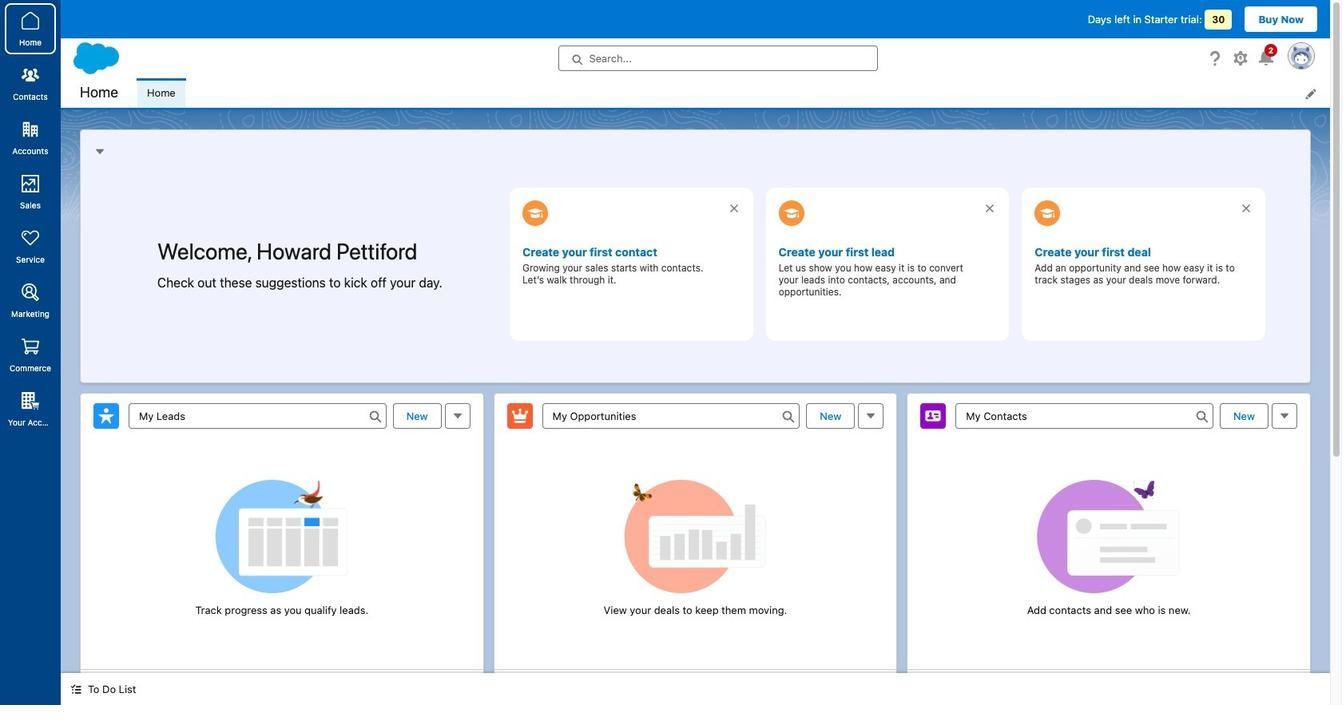 Task type: vqa. For each thing, say whether or not it's contained in the screenshot.
the right Select an Option text field
yes



Task type: locate. For each thing, give the bounding box(es) containing it.
Select an Option text field
[[129, 403, 387, 429], [542, 403, 800, 429]]

text default image
[[70, 684, 82, 695]]

list
[[137, 78, 1331, 108]]

0 horizontal spatial select an option text field
[[129, 403, 387, 429]]

1 horizontal spatial select an option text field
[[542, 403, 800, 429]]



Task type: describe. For each thing, give the bounding box(es) containing it.
2 select an option text field from the left
[[542, 403, 800, 429]]

Select an Option text field
[[956, 403, 1214, 429]]

1 select an option text field from the left
[[129, 403, 387, 429]]



